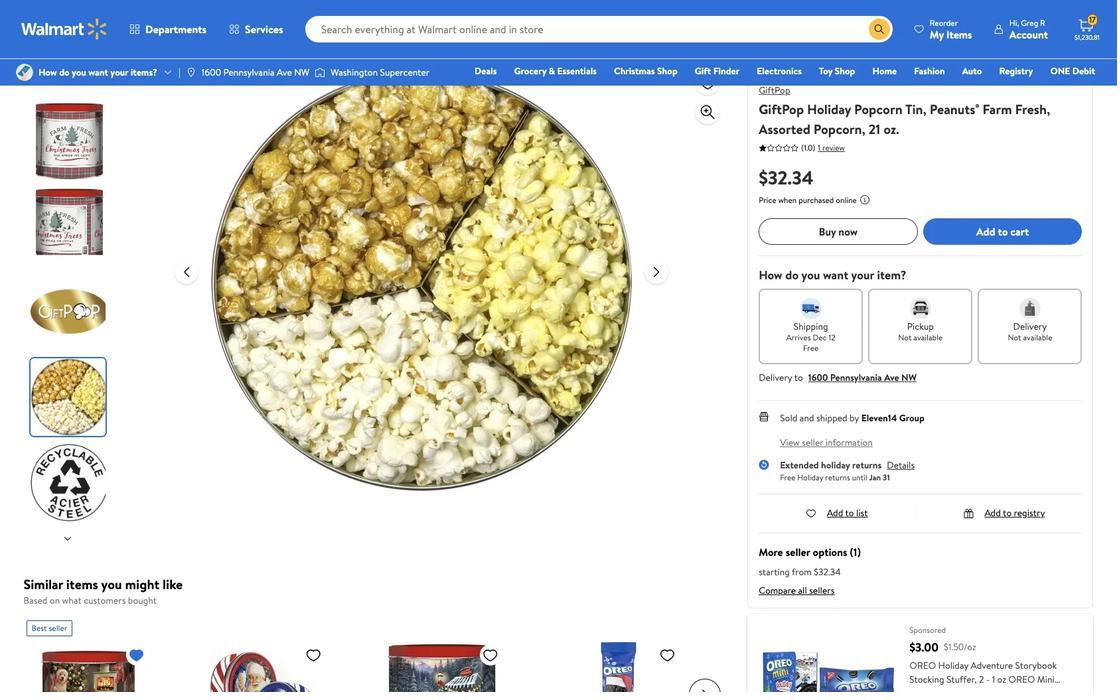 Task type: describe. For each thing, give the bounding box(es) containing it.
walmart+
[[1056, 83, 1096, 96]]

add to list button
[[806, 507, 868, 520]]

starting
[[759, 566, 790, 579]]

sold and shipped by eleven14 group
[[781, 412, 925, 425]]

like
[[163, 576, 183, 594]]

(1.0)
[[802, 142, 816, 153]]

peanuts®
[[930, 100, 980, 118]]

shipped
[[817, 412, 848, 425]]

popcorn,
[[814, 120, 866, 138]]

legal information image
[[860, 195, 871, 205]]

remove from favorites list, great value holiday popcorn tin, puppies chill design, 21 ounces image
[[129, 647, 144, 664]]

1 inside sponsored $3.00 $1.50/oz oreo holiday adventure storybook stocking stuffer, 2 - 1 oz oreo mini cookies snack packs
[[993, 673, 996, 687]]

auto
[[963, 64, 983, 78]]

auto link
[[957, 64, 989, 78]]

$3.00
[[910, 640, 939, 656]]

add to registry button
[[964, 507, 1046, 520]]

great value holiday popcorn tin, hot cocoa stand design, 21 ounces image
[[380, 642, 504, 693]]

washington
[[331, 66, 378, 79]]

my
[[930, 27, 944, 42]]

delivery for not
[[1014, 320, 1048, 333]]

free for shipping
[[804, 343, 819, 354]]

christmas shop link
[[608, 64, 684, 78]]

how for how do you want your items?
[[39, 66, 57, 79]]

2 giftpop from the top
[[759, 100, 805, 118]]

deals
[[475, 64, 497, 78]]

add to cart button
[[924, 219, 1083, 245]]

giftpop holiday popcorn tin, peanuts® farm fresh, assorted popcorn, 21 oz. - image 1 of 6 image
[[30, 102, 108, 179]]

Walmart Site-Wide search field
[[305, 16, 893, 43]]

until
[[853, 472, 868, 483]]

giftpop link
[[759, 84, 791, 97]]

intent image for shipping image
[[801, 298, 822, 319]]

reorder
[[930, 17, 959, 28]]

more
[[759, 545, 784, 560]]

next media item image
[[649, 264, 665, 280]]

price
[[759, 195, 777, 206]]

you for how do you want your items?
[[72, 66, 86, 79]]

finder
[[714, 64, 740, 78]]

sold
[[781, 412, 798, 425]]

all
[[799, 584, 808, 598]]

not for pickup
[[899, 332, 912, 343]]

0 horizontal spatial pennsylvania
[[223, 66, 275, 79]]

similar items you might like based on what customers bought
[[24, 576, 183, 608]]

sponsored $3.00 $1.50/oz oreo holiday adventure storybook stocking stuffer, 2 - 1 oz oreo mini cookies snack packs
[[910, 625, 1058, 693]]

next slide for similar items you might like list image
[[690, 679, 721, 693]]

might
[[125, 576, 160, 594]]

$1,230.81
[[1075, 33, 1100, 42]]

21
[[869, 120, 881, 138]]

departments button
[[118, 13, 218, 45]]

one debit link
[[1045, 64, 1102, 78]]

 image for how do you want your items?
[[16, 64, 33, 81]]

intent image for pickup image
[[910, 298, 932, 319]]

eleven14
[[862, 412, 898, 425]]

item?
[[878, 267, 907, 284]]

next image image
[[62, 534, 73, 544]]

 image for washington supercenter
[[315, 66, 326, 79]]

add for add to registry
[[985, 507, 1002, 520]]

arrives
[[787, 332, 811, 343]]

how do you want your items?
[[39, 66, 157, 79]]

hi,
[[1010, 17, 1020, 28]]

customers
[[84, 594, 126, 608]]

shop for christmas shop
[[658, 64, 678, 78]]

not for delivery
[[1009, 332, 1022, 343]]

dec
[[813, 332, 827, 343]]

best seller
[[32, 623, 67, 634]]

seller inside product "group"
[[49, 623, 67, 634]]

account
[[1010, 27, 1049, 42]]

departments
[[145, 22, 207, 37]]

toy shop
[[820, 64, 856, 78]]

when
[[779, 195, 797, 206]]

gift finder
[[695, 64, 740, 78]]

sellers
[[810, 584, 835, 598]]

on
[[50, 594, 60, 608]]

home
[[873, 64, 897, 78]]

1 inside (1.0) 1 review
[[818, 142, 821, 153]]

your for item?
[[852, 267, 875, 284]]

1 horizontal spatial ave
[[885, 371, 900, 385]]

to for 1600
[[795, 371, 804, 385]]

compare all sellers button
[[759, 584, 835, 598]]

oreo chocolate sandwich cookies, holiday cookies, 4 oz stocking stuffer pack image
[[558, 642, 681, 693]]

electronics link
[[751, 64, 808, 78]]

previous media item image
[[179, 264, 195, 280]]

farm
[[983, 100, 1013, 118]]

giftpop holiday popcorn tin, peanuts® farm fresh, assorted popcorn, 21 oz. - image 5 of 6 image
[[30, 444, 108, 522]]

zoom image modal image
[[700, 104, 716, 120]]

do for how do you want your items?
[[59, 66, 70, 79]]

pickup
[[908, 320, 934, 333]]

2
[[980, 673, 985, 687]]

debit
[[1073, 64, 1096, 78]]

want for items?
[[89, 66, 108, 79]]

0 horizontal spatial returns
[[826, 472, 851, 483]]

0 horizontal spatial 1600
[[202, 66, 221, 79]]

pickup not available
[[899, 320, 943, 343]]

0 horizontal spatial $32.34
[[759, 165, 814, 191]]

more seller options (1) starting from $32.34 compare all sellers
[[759, 545, 861, 598]]

christmas
[[614, 64, 655, 78]]

sponsored for sponsored $3.00 $1.50/oz oreo holiday adventure storybook stocking stuffer, 2 - 1 oz oreo mini cookies snack packs
[[910, 625, 947, 636]]

|
[[179, 66, 181, 79]]

do for how do you want your item?
[[786, 267, 799, 284]]

$3.00 group
[[748, 614, 1094, 693]]

add to registry
[[985, 507, 1046, 520]]

sam's choice butter christmas cookies, 12 oz image
[[203, 642, 327, 693]]

options
[[813, 545, 848, 560]]

0 horizontal spatial nw
[[294, 66, 310, 79]]

adventure
[[971, 660, 1014, 673]]

0 horizontal spatial oreo
[[910, 660, 937, 673]]

add to cart
[[977, 224, 1030, 239]]

holiday
[[822, 459, 851, 472]]

holiday inside sponsored $3.00 $1.50/oz oreo holiday adventure storybook stocking stuffer, 2 - 1 oz oreo mini cookies snack packs
[[939, 660, 969, 673]]

-
[[987, 673, 991, 687]]

services
[[245, 22, 283, 37]]

12
[[829, 332, 836, 343]]

add to favorites list, sam's choice butter christmas cookies, 12 oz image
[[306, 647, 322, 664]]

buy
[[819, 224, 837, 239]]

walmart image
[[21, 19, 108, 40]]

seller for information
[[802, 436, 824, 450]]

details button
[[888, 459, 915, 472]]

to for cart
[[999, 224, 1009, 239]]

add to favorites list, giftpop holiday popcorn tin, peanuts® farm fresh, assorted popcorn, 21 oz. image
[[700, 75, 716, 91]]

product group containing best seller
[[26, 615, 174, 693]]

sponsored for sponsored
[[1044, 27, 1081, 38]]



Task type: vqa. For each thing, say whether or not it's contained in the screenshot.
seller to the bottom
yes



Task type: locate. For each thing, give the bounding box(es) containing it.
delivery down intent image for delivery
[[1014, 320, 1048, 333]]

cookies
[[910, 687, 942, 693]]

1 giftpop from the top
[[759, 84, 791, 97]]

delivery inside delivery not available
[[1014, 320, 1048, 333]]

1 horizontal spatial want
[[824, 267, 849, 284]]

pennsylvania
[[223, 66, 275, 79], [831, 371, 883, 385]]

add inside button
[[977, 224, 996, 239]]

giftpop holiday popcorn tin, peanuts® farm fresh, assorted popcorn, 21 oz. image
[[209, 68, 635, 493]]

extended holiday returns details free holiday returns until jan 31
[[781, 459, 915, 483]]

0 vertical spatial $32.34
[[759, 165, 814, 191]]

 image
[[186, 67, 196, 78]]

add for add to list
[[827, 507, 844, 520]]

reorder my items
[[930, 17, 973, 42]]

1 vertical spatial $32.34
[[814, 566, 841, 579]]

0 horizontal spatial ave
[[277, 66, 292, 79]]

0 vertical spatial your
[[110, 66, 128, 79]]

1 review link
[[816, 142, 846, 153]]

1 right -
[[993, 673, 996, 687]]

stocking
[[910, 673, 945, 687]]

available inside delivery not available
[[1024, 332, 1053, 343]]

storybook
[[1016, 660, 1058, 673]]

free inside extended holiday returns details free holiday returns until jan 31
[[781, 472, 796, 483]]

1 horizontal spatial not
[[1009, 332, 1022, 343]]

how
[[39, 66, 57, 79], [759, 267, 783, 284]]

not inside delivery not available
[[1009, 332, 1022, 343]]

1 horizontal spatial nw
[[902, 371, 917, 385]]

how do you want your item?
[[759, 267, 907, 284]]

1 vertical spatial want
[[824, 267, 849, 284]]

&
[[549, 64, 555, 78]]

by
[[850, 412, 860, 425]]

0 vertical spatial 1600
[[202, 66, 221, 79]]

oz
[[998, 673, 1007, 687]]

shop right toy
[[835, 64, 856, 78]]

1 horizontal spatial returns
[[853, 459, 882, 472]]

shipping
[[794, 320, 829, 333]]

electronics
[[757, 64, 802, 78]]

to left registry
[[1004, 507, 1012, 520]]

ave up eleven14
[[885, 371, 900, 385]]

0 vertical spatial holiday
[[808, 100, 852, 118]]

toy shop link
[[814, 64, 862, 78]]

0 horizontal spatial how
[[39, 66, 57, 79]]

view
[[781, 436, 800, 450]]

1600 pennsylvania ave nw button
[[809, 371, 917, 385]]

oreo down storybook
[[1009, 673, 1036, 687]]

to left list
[[846, 507, 855, 520]]

add
[[977, 224, 996, 239], [827, 507, 844, 520], [985, 507, 1002, 520]]

giftpop holiday popcorn tin, peanuts® farm fresh, assorted popcorn, 21 oz. - image 4 of 6 image
[[30, 359, 108, 436]]

to down arrives
[[795, 371, 804, 385]]

how for how do you want your item?
[[759, 267, 783, 284]]

1 vertical spatial nw
[[902, 371, 917, 385]]

2 not from the left
[[1009, 332, 1022, 343]]

2 product group from the left
[[558, 615, 705, 693]]

0 horizontal spatial 1
[[818, 142, 821, 153]]

1 vertical spatial pennsylvania
[[831, 371, 883, 385]]

packs
[[970, 687, 993, 693]]

your left item?
[[852, 267, 875, 284]]

registry
[[1015, 507, 1046, 520]]

1 horizontal spatial free
[[804, 343, 819, 354]]

1 horizontal spatial shop
[[835, 64, 856, 78]]

delivery not available
[[1009, 320, 1053, 343]]

1 horizontal spatial available
[[1024, 332, 1053, 343]]

$32.34 up sellers
[[814, 566, 841, 579]]

nw up group
[[902, 371, 917, 385]]

2 shop from the left
[[835, 64, 856, 78]]

Search search field
[[305, 16, 893, 43]]

ad disclaimer and feedback for skylinedisplayad image
[[1084, 27, 1094, 38]]

1 vertical spatial you
[[802, 267, 821, 284]]

seller for options
[[786, 545, 811, 560]]

nw
[[294, 66, 310, 79], [902, 371, 917, 385]]

toy
[[820, 64, 833, 78]]

and
[[800, 412, 815, 425]]

1 horizontal spatial product group
[[558, 615, 705, 693]]

1 vertical spatial ave
[[885, 371, 900, 385]]

cart
[[1011, 224, 1030, 239]]

available
[[914, 332, 943, 343], [1024, 332, 1053, 343]]

0 vertical spatial ave
[[277, 66, 292, 79]]

items?
[[131, 66, 157, 79]]

tin,
[[906, 100, 927, 118]]

view seller information link
[[781, 436, 873, 450]]

seller up from
[[786, 545, 811, 560]]

holiday inside extended holiday returns details free holiday returns until jan 31
[[798, 472, 824, 483]]

price when purchased online
[[759, 195, 857, 206]]

0 horizontal spatial your
[[110, 66, 128, 79]]

want for item?
[[824, 267, 849, 284]]

ave down the services
[[277, 66, 292, 79]]

0 vertical spatial want
[[89, 66, 108, 79]]

you
[[72, 66, 86, 79], [802, 267, 821, 284], [101, 576, 122, 594]]

free down shipping on the top
[[804, 343, 819, 354]]

items
[[66, 576, 98, 594]]

want left the items?
[[89, 66, 108, 79]]

2 available from the left
[[1024, 332, 1053, 343]]

giftpop giftpop holiday popcorn tin, peanuts® farm fresh, assorted popcorn, 21 oz.
[[759, 84, 1051, 138]]

 image down the walmart image
[[16, 64, 33, 81]]

0 vertical spatial oreo
[[910, 660, 937, 673]]

0 horizontal spatial sponsored
[[910, 625, 947, 636]]

1 available from the left
[[914, 332, 943, 343]]

oreo holiday adventure storybook stocking stuffer, 2 - 1 oz oreo mini cookies snack packs image
[[759, 625, 899, 693]]

best
[[32, 623, 47, 634]]

purchased
[[799, 195, 834, 206]]

add left cart
[[977, 224, 996, 239]]

0 vertical spatial pennsylvania
[[223, 66, 275, 79]]

grocery
[[514, 64, 547, 78]]

$32.34 up "when"
[[759, 165, 814, 191]]

not down intent image for pickup
[[899, 332, 912, 343]]

(1.0) 1 review
[[802, 142, 846, 153]]

compare
[[759, 584, 796, 598]]

1 horizontal spatial $32.34
[[814, 566, 841, 579]]

great value holiday popcorn tin, puppies chill design, 21 ounces image
[[26, 642, 150, 693]]

1600 down dec
[[809, 371, 828, 385]]

you for how do you want your item?
[[802, 267, 821, 284]]

(1)
[[850, 545, 861, 560]]

0 vertical spatial you
[[72, 66, 86, 79]]

0 horizontal spatial you
[[72, 66, 86, 79]]

oreo up stocking
[[910, 660, 937, 673]]

delivery
[[1014, 320, 1048, 333], [759, 371, 793, 385]]

1 vertical spatial how
[[759, 267, 783, 284]]

 image left washington
[[315, 66, 326, 79]]

0 horizontal spatial not
[[899, 332, 912, 343]]

want
[[89, 66, 108, 79], [824, 267, 849, 284]]

one debit walmart+
[[1051, 64, 1096, 96]]

supercenter
[[380, 66, 430, 79]]

2 horizontal spatial you
[[802, 267, 821, 284]]

seller right best
[[49, 623, 67, 634]]

shop right christmas
[[658, 64, 678, 78]]

1 vertical spatial your
[[852, 267, 875, 284]]

your left the items?
[[110, 66, 128, 79]]

1 horizontal spatial 1
[[993, 673, 996, 687]]

1 right (1.0)
[[818, 142, 821, 153]]

shop inside toy shop link
[[835, 64, 856, 78]]

1 vertical spatial giftpop
[[759, 100, 805, 118]]

1 vertical spatial 1
[[993, 673, 996, 687]]

shop for toy shop
[[835, 64, 856, 78]]

snack
[[944, 687, 968, 693]]

holiday up popcorn,
[[808, 100, 852, 118]]

1 horizontal spatial you
[[101, 576, 122, 594]]

nw left washington
[[294, 66, 310, 79]]

1 vertical spatial free
[[781, 472, 796, 483]]

add to favorites list, oreo chocolate sandwich cookies, holiday cookies, 4 oz stocking stuffer pack image
[[660, 647, 676, 664]]

31
[[883, 472, 890, 483]]

not down intent image for delivery
[[1009, 332, 1022, 343]]

2 vertical spatial you
[[101, 576, 122, 594]]

1 vertical spatial do
[[786, 267, 799, 284]]

registry
[[1000, 64, 1034, 78]]

grocery & essentials link
[[508, 64, 603, 78]]

shop inside christmas shop link
[[658, 64, 678, 78]]

sponsored left ad disclaimer and feedback for skylinedisplayad 'image'
[[1044, 27, 1081, 38]]

add to list
[[827, 507, 868, 520]]

do down the walmart image
[[59, 66, 70, 79]]

to for list
[[846, 507, 855, 520]]

gift
[[695, 64, 712, 78]]

1 not from the left
[[899, 332, 912, 343]]

buy now
[[819, 224, 858, 239]]

0 vertical spatial free
[[804, 343, 819, 354]]

0 horizontal spatial available
[[914, 332, 943, 343]]

0 horizontal spatial do
[[59, 66, 70, 79]]

online
[[836, 195, 857, 206]]

delivery for to
[[759, 371, 793, 385]]

search icon image
[[875, 24, 885, 35]]

0 vertical spatial seller
[[802, 436, 824, 450]]

pennsylvania down services dropdown button
[[223, 66, 275, 79]]

1 horizontal spatial delivery
[[1014, 320, 1048, 333]]

fashion link
[[909, 64, 952, 78]]

product group
[[26, 615, 174, 693], [558, 615, 705, 693]]

holiday inside giftpop giftpop holiday popcorn tin, peanuts® farm fresh, assorted popcorn, 21 oz.
[[808, 100, 852, 118]]

0 vertical spatial giftpop
[[759, 84, 791, 97]]

want down buy now button
[[824, 267, 849, 284]]

registry link
[[994, 64, 1040, 78]]

giftpop holiday popcorn tin, peanuts® farm fresh, assorted popcorn, 21 oz. - image 3 of 6 image
[[30, 273, 108, 351]]

group
[[900, 412, 925, 425]]

fashion
[[915, 64, 946, 78]]

0 horizontal spatial  image
[[16, 64, 33, 81]]

to for registry
[[1004, 507, 1012, 520]]

1600 pennsylvania ave nw
[[202, 66, 310, 79]]

you for similar items you might like based on what customers bought
[[101, 576, 122, 594]]

do up shipping on the top
[[786, 267, 799, 284]]

1 vertical spatial seller
[[786, 545, 811, 560]]

grocery & essentials
[[514, 64, 597, 78]]

intent image for delivery image
[[1020, 298, 1041, 319]]

free down view
[[781, 472, 796, 483]]

you inside 'similar items you might like based on what customers bought'
[[101, 576, 122, 594]]

delivery up sold
[[759, 371, 793, 385]]

1 vertical spatial oreo
[[1009, 673, 1036, 687]]

returns left 31
[[853, 459, 882, 472]]

0 vertical spatial nw
[[294, 66, 310, 79]]

1 vertical spatial holiday
[[798, 472, 824, 483]]

1 vertical spatial delivery
[[759, 371, 793, 385]]

gift finder link
[[689, 64, 746, 78]]

greg
[[1022, 17, 1039, 28]]

0 horizontal spatial free
[[781, 472, 796, 483]]

your for items?
[[110, 66, 128, 79]]

1 horizontal spatial do
[[786, 267, 799, 284]]

review
[[823, 142, 846, 153]]

add to favorites list, great value holiday popcorn tin, hot cocoa stand design, 21 ounces image
[[483, 647, 499, 664]]

holiday up stuffer,
[[939, 660, 969, 673]]

1600
[[202, 66, 221, 79], [809, 371, 828, 385]]

you down the walmart image
[[72, 66, 86, 79]]

1 horizontal spatial 1600
[[809, 371, 828, 385]]

0 vertical spatial how
[[39, 66, 57, 79]]

based
[[24, 594, 47, 608]]

details
[[888, 459, 915, 472]]

1 horizontal spatial how
[[759, 267, 783, 284]]

1 vertical spatial 1600
[[809, 371, 828, 385]]

services button
[[218, 13, 295, 45]]

add left registry
[[985, 507, 1002, 520]]

0 vertical spatial do
[[59, 66, 70, 79]]

to left cart
[[999, 224, 1009, 239]]

returns left until
[[826, 472, 851, 483]]

hi, greg r account
[[1010, 17, 1049, 42]]

 image
[[16, 64, 33, 81], [315, 66, 326, 79]]

1 vertical spatial sponsored
[[910, 625, 947, 636]]

not inside pickup not available
[[899, 332, 912, 343]]

seller inside more seller options (1) starting from $32.34 compare all sellers
[[786, 545, 811, 560]]

0 horizontal spatial want
[[89, 66, 108, 79]]

0 vertical spatial 1
[[818, 142, 821, 153]]

1 horizontal spatial oreo
[[1009, 673, 1036, 687]]

giftpop down giftpop link
[[759, 100, 805, 118]]

available down intent image for pickup
[[914, 332, 943, 343]]

seller right view
[[802, 436, 824, 450]]

add left list
[[827, 507, 844, 520]]

bought
[[128, 594, 157, 608]]

1
[[818, 142, 821, 153], [993, 673, 996, 687]]

sponsored inside sponsored $3.00 $1.50/oz oreo holiday adventure storybook stocking stuffer, 2 - 1 oz oreo mini cookies snack packs
[[910, 625, 947, 636]]

1 horizontal spatial  image
[[315, 66, 326, 79]]

to
[[999, 224, 1009, 239], [795, 371, 804, 385], [846, 507, 855, 520], [1004, 507, 1012, 520]]

free for extended
[[781, 472, 796, 483]]

1 product group from the left
[[26, 615, 174, 693]]

available for pickup
[[914, 332, 943, 343]]

0 vertical spatial sponsored
[[1044, 27, 1081, 38]]

available for delivery
[[1024, 332, 1053, 343]]

$32.34 inside more seller options (1) starting from $32.34 compare all sellers
[[814, 566, 841, 579]]

items
[[947, 27, 973, 42]]

$1.50/oz
[[944, 641, 977, 654]]

0 horizontal spatial shop
[[658, 64, 678, 78]]

you up customers in the left bottom of the page
[[101, 576, 122, 594]]

do
[[59, 66, 70, 79], [786, 267, 799, 284]]

available inside pickup not available
[[914, 332, 943, 343]]

returns
[[853, 459, 882, 472], [826, 472, 851, 483]]

free
[[804, 343, 819, 354], [781, 472, 796, 483]]

2 vertical spatial seller
[[49, 623, 67, 634]]

0 horizontal spatial delivery
[[759, 371, 793, 385]]

1 horizontal spatial sponsored
[[1044, 27, 1081, 38]]

1 shop from the left
[[658, 64, 678, 78]]

giftpop holiday popcorn tin, peanuts® farm fresh, assorted popcorn, 21 oz. - image 2 of 6 image
[[30, 187, 108, 265]]

0 vertical spatial delivery
[[1014, 320, 1048, 333]]

0 horizontal spatial product group
[[26, 615, 174, 693]]

2 vertical spatial holiday
[[939, 660, 969, 673]]

sponsored up $3.00
[[910, 625, 947, 636]]

1600 right |
[[202, 66, 221, 79]]

free inside shipping arrives dec 12 free
[[804, 343, 819, 354]]

1 horizontal spatial pennsylvania
[[831, 371, 883, 385]]

to inside button
[[999, 224, 1009, 239]]

add for add to cart
[[977, 224, 996, 239]]

information
[[826, 436, 873, 450]]

1 horizontal spatial your
[[852, 267, 875, 284]]

you up intent image for shipping
[[802, 267, 821, 284]]

assorted
[[759, 120, 811, 138]]

giftpop down the electronics
[[759, 84, 791, 97]]

holiday down view seller information link
[[798, 472, 824, 483]]

pennsylvania up by at the right of page
[[831, 371, 883, 385]]

available down intent image for delivery
[[1024, 332, 1053, 343]]



